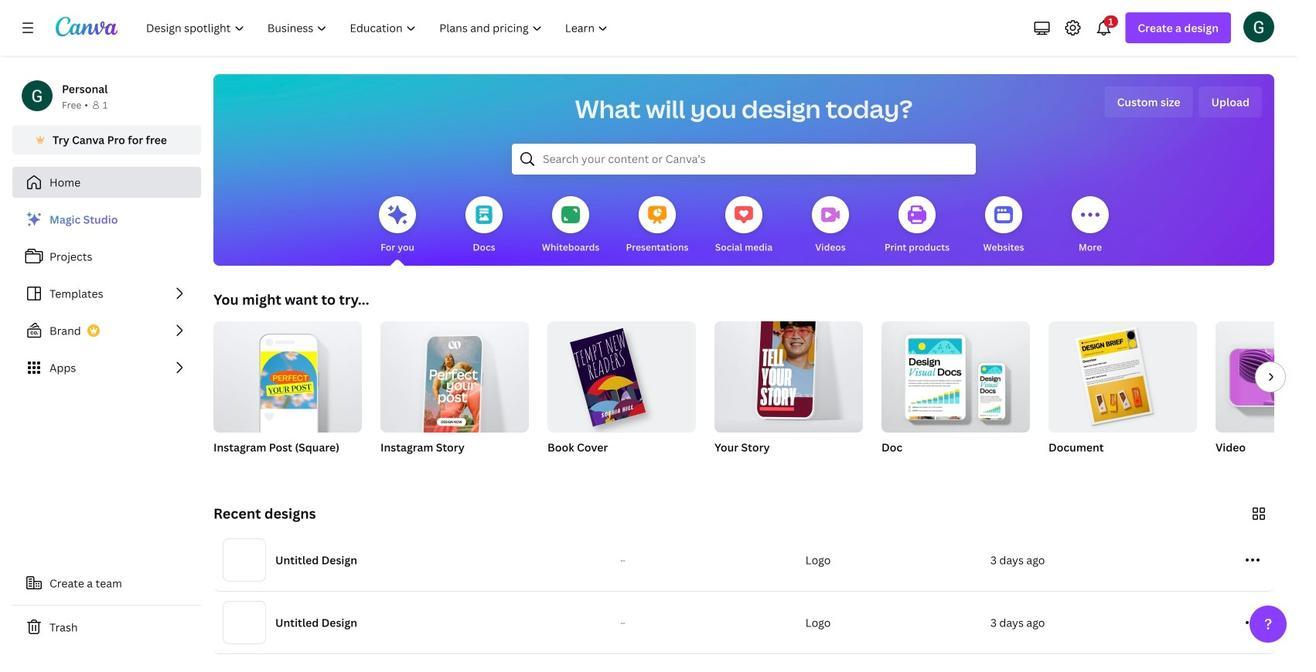 Task type: locate. For each thing, give the bounding box(es) containing it.
Search search field
[[543, 145, 945, 174]]

None search field
[[512, 144, 976, 175]]

group
[[715, 313, 863, 475], [715, 313, 863, 433], [213, 316, 362, 475], [213, 316, 362, 433], [381, 316, 529, 475], [381, 316, 529, 442], [548, 316, 696, 475], [548, 316, 696, 433], [882, 316, 1030, 475], [882, 316, 1030, 433], [1049, 316, 1197, 475], [1049, 316, 1197, 433], [1216, 322, 1299, 475], [1216, 322, 1299, 433]]

list
[[12, 204, 201, 384]]



Task type: describe. For each thing, give the bounding box(es) containing it.
greg robinson image
[[1244, 11, 1275, 42]]

top level navigation element
[[136, 12, 621, 43]]



Task type: vqa. For each thing, say whether or not it's contained in the screenshot.
"Top level navigation" Element
yes



